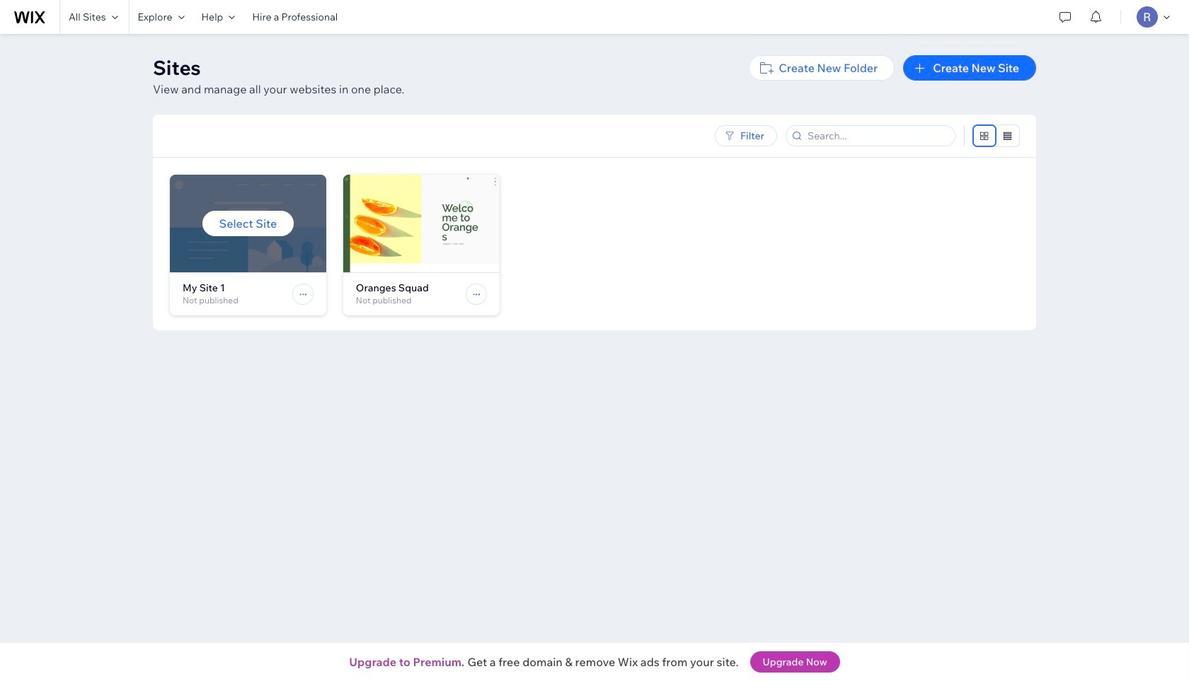 Task type: locate. For each thing, give the bounding box(es) containing it.
my site 1 image
[[170, 175, 326, 273]]

list
[[170, 175, 1037, 331]]

Search... field
[[804, 126, 951, 146]]

oranges squad image
[[343, 175, 500, 273]]



Task type: vqa. For each thing, say whether or not it's contained in the screenshot.
search for tools, apps, help & more... field on the right top
no



